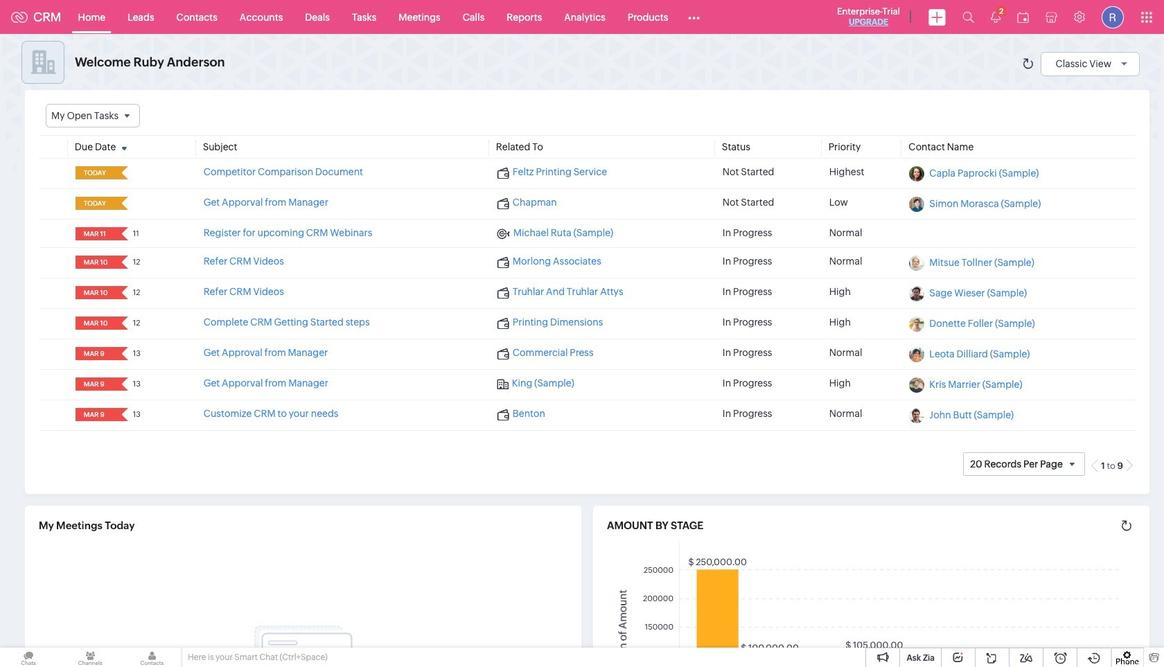 Task type: describe. For each thing, give the bounding box(es) containing it.
contacts image
[[124, 648, 181, 667]]

profile image
[[1102, 6, 1124, 28]]

2 late by  days image from the top
[[116, 199, 133, 207]]

Other Modules field
[[679, 6, 709, 28]]

chats image
[[0, 648, 57, 667]]

search element
[[954, 0, 983, 34]]

channels image
[[62, 648, 119, 667]]



Task type: locate. For each thing, give the bounding box(es) containing it.
create menu element
[[920, 0, 954, 34]]

create menu image
[[929, 9, 946, 25]]

1 vertical spatial late by  days image
[[116, 199, 133, 207]]

signals element
[[983, 0, 1009, 34]]

search image
[[963, 11, 974, 23]]

1 late by  days image from the top
[[116, 169, 133, 177]]

calendar image
[[1017, 11, 1029, 23]]

late by  days image
[[116, 169, 133, 177], [116, 199, 133, 207]]

profile element
[[1093, 0, 1132, 34]]

None field
[[46, 104, 140, 128], [80, 166, 112, 180], [80, 197, 112, 210], [80, 227, 112, 241], [80, 256, 112, 269], [80, 286, 112, 299], [80, 317, 112, 330], [80, 347, 112, 360], [80, 378, 112, 391], [80, 408, 112, 421], [46, 104, 140, 128], [80, 166, 112, 180], [80, 197, 112, 210], [80, 227, 112, 241], [80, 256, 112, 269], [80, 286, 112, 299], [80, 317, 112, 330], [80, 347, 112, 360], [80, 378, 112, 391], [80, 408, 112, 421]]

0 vertical spatial late by  days image
[[116, 169, 133, 177]]

logo image
[[11, 11, 28, 23]]



Task type: vqa. For each thing, say whether or not it's contained in the screenshot.
Calendar image
yes



